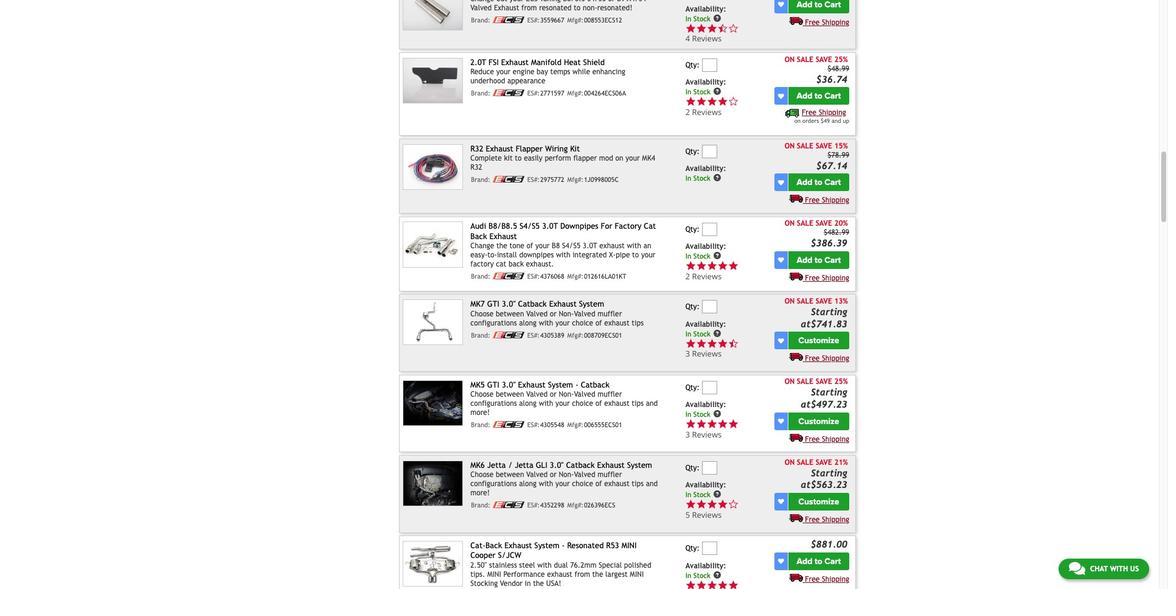 Task type: vqa. For each thing, say whether or not it's contained in the screenshot.


Task type: describe. For each thing, give the bounding box(es) containing it.
qty: for cat-back exhaust system - resonated r53 mini cooper s/jcw
[[686, 544, 700, 553]]

1 free shipping image from the top
[[789, 16, 803, 25]]

2.0t fsi exhaust manifold heat shield reduce your engine bay temps while enhancing underhood appearance
[[471, 58, 626, 85]]

your up downpipes
[[536, 242, 550, 250]]

exhaust inside mk7 gti 3.0" catback exhaust system choose between valved or non-valved muffler configurations along with your choice of exhaust tips
[[604, 319, 630, 327]]

change inside audi b8/b8.5 s4/s5 3.0t downpipes for factory cat back exhaust change the tone of your b8 s4/s5 3.0t exhaust with an easy-to-install downpipes with integrated x-pipe to your factory cat back exhaust.
[[471, 242, 494, 250]]

cat
[[496, 260, 507, 268]]

in for 2.0t fsi exhaust manifold heat shield
[[686, 88, 692, 96]]

your inside mk7 gti 3.0" catback exhaust system choose between valved or non-valved muffler configurations along with your choice of exhaust tips
[[556, 319, 570, 327]]

audi b8/b8.5 s4/s5 3.0t downpipes for factory cat back exhaust link
[[471, 222, 656, 241]]

3 2 reviews link from the top
[[686, 261, 772, 282]]

add to wish list image for $67.14
[[778, 179, 784, 185]]

shield
[[583, 58, 605, 67]]

with down b8
[[556, 251, 571, 259]]

25% for on sale save 25%
[[835, 378, 848, 386]]

on for on sale save 21%
[[785, 458, 795, 467]]

flapper
[[516, 144, 543, 153]]

mod
[[599, 154, 613, 162]]

muffler inside mk7 gti 3.0" catback exhaust system choose between valved or non-valved muffler configurations along with your choice of exhaust tips
[[598, 310, 622, 318]]

shipping up the "20%" at the top right of the page
[[822, 196, 850, 205]]

3.0" for $497.23
[[502, 380, 516, 389]]

on inside "r32 exhaust flapper wiring kit complete kit to easily perform flapper mod on your mk4 r32"
[[616, 154, 624, 162]]

chat with us
[[1091, 565, 1139, 573]]

bay
[[537, 68, 548, 76]]

mk7 gti 3.0" catback exhaust system choose between valved or non-valved muffler configurations along with your choice of exhaust tips
[[471, 300, 644, 327]]

x-
[[609, 251, 616, 259]]

cart for $386.39
[[825, 255, 841, 265]]

$48.99
[[828, 64, 850, 73]]

2975772
[[540, 176, 565, 183]]

choice inside mk6 jetta / jetta gli 3.0" catback exhaust system choose between valved or non-valved muffler configurations along with your choice of exhaust tips and more!
[[572, 480, 593, 488]]

exhaust inside mk5 gti 3.0" exhaust system - catback choose between valved or non-valved muffler configurations along with your choice of exhaust tips and more!
[[518, 380, 546, 389]]

add for $36.74
[[797, 91, 813, 101]]

on sale save 13%
[[785, 297, 848, 306]]

3 add to wish list image from the top
[[778, 338, 784, 344]]

back inside audi b8/b8.5 s4/s5 3.0t downpipes for factory cat back exhaust change the tone of your b8 s4/s5 3.0t exhaust with an easy-to-install downpipes with integrated x-pipe to your factory cat back exhaust.
[[471, 232, 487, 241]]

0 horizontal spatial 3.0t
[[542, 222, 558, 231]]

usa!
[[546, 579, 562, 588]]

complete
[[471, 154, 502, 162]]

reviews for 2.0t fsi exhaust manifold heat shield
[[692, 106, 722, 117]]

add to cart button for $386.39
[[789, 251, 850, 269]]

free up on sale save 20% $482.99 $386.39
[[805, 196, 820, 205]]

muffler inside mk6 jetta / jetta gli 3.0" catback exhaust system choose between valved or non-valved muffler configurations along with your choice of exhaust tips and more!
[[598, 471, 622, 479]]

and inside mk5 gti 3.0" exhaust system - catback choose between valved or non-valved muffler configurations along with your choice of exhaust tips and more!
[[646, 399, 658, 408]]

stock for mk5 gti 3.0" exhaust system - catback
[[694, 410, 711, 418]]

kit
[[570, 144, 580, 153]]

reduce
[[471, 68, 494, 76]]

es#2771597 - 004264ecs06a - 2.0t fsi exhaust manifold heat shield - reduce your engine bay temps while enhancing underhood appearance - ecs - audi volkswagen image
[[403, 58, 463, 103]]

factory
[[471, 260, 494, 268]]

from inside 'change out your ecs tuning b8/8.5 s4/s5 or b9 a4/s4 valved exhaust from resonated to non-resonated!'
[[522, 3, 537, 12]]

4 free shipping from the top
[[805, 354, 850, 363]]

13%
[[835, 297, 848, 306]]

4305548
[[540, 421, 565, 428]]

es#: 4376068 mfg#: 012616la01kt
[[528, 273, 627, 280]]

exhaust inside mk7 gti 3.0" catback exhaust system choose between valved or non-valved muffler configurations along with your choice of exhaust tips
[[549, 300, 577, 309]]

install
[[497, 251, 517, 259]]

1 5 reviews link from the top
[[686, 499, 772, 520]]

gti for $741.83
[[487, 300, 500, 309]]

4 add to wish list image from the top
[[778, 418, 784, 424]]

5 free shipping from the top
[[805, 435, 850, 443]]

more! inside mk6 jetta / jetta gli 3.0" catback exhaust system choose between valved or non-valved muffler configurations along with your choice of exhaust tips and more!
[[471, 489, 490, 497]]

es#: for exhaust
[[528, 421, 540, 428]]

configurations inside mk5 gti 3.0" exhaust system - catback choose between valved or non-valved muffler configurations along with your choice of exhaust tips and more!
[[471, 399, 517, 408]]

$482.99
[[824, 228, 850, 237]]

starting for $563.23
[[811, 467, 848, 478]]

- inside cat-back exhaust system - resonated r53 mini cooper s/jcw 2.50" stainless steel with dual 76.2mm special polished tips. mini performance exhaust from the largest mini stocking vendor in the usa!
[[562, 541, 565, 550]]

sale for on sale save 13%
[[797, 297, 814, 306]]

3 in from the top
[[686, 174, 692, 182]]

2.0t fsi exhaust manifold heat shield link
[[471, 58, 605, 67]]

non- inside mk5 gti 3.0" exhaust system - catback choose between valved or non-valved muffler configurations along with your choice of exhaust tips and more!
[[559, 390, 574, 399]]

1 availability: from the top
[[686, 5, 726, 13]]

2 free shipping image from the top
[[789, 353, 803, 361]]

heat
[[564, 58, 581, 67]]

es#4305548 - 006555ecs01 - mk5 gti 3.0" exhaust system - catback - choose between valved or non-valved muffler configurations along with your choice of exhaust tips and more! - ecs - volkswagen image
[[403, 380, 463, 426]]

1 2 reviews link from the top
[[686, 96, 772, 117]]

availability: for 2.0t fsi exhaust manifold heat shield
[[686, 78, 726, 87]]

catback inside mk7 gti 3.0" catback exhaust system choose between valved or non-valved muffler configurations along with your choice of exhaust tips
[[518, 300, 547, 309]]

1 vertical spatial the
[[593, 570, 603, 579]]

cat
[[644, 222, 656, 231]]

es#: 2771597 mfg#: 004264ecs06a
[[528, 89, 626, 97]]

4 add to cart button from the top
[[789, 552, 850, 570]]

polished
[[624, 561, 652, 570]]

1 add to wish list image from the top
[[778, 1, 784, 8]]

starting for $741.83
[[811, 306, 848, 317]]

mk5
[[471, 380, 485, 389]]

customize link for $741.83
[[789, 332, 850, 350]]

3 availability: from the top
[[686, 164, 726, 173]]

add to cart button for $36.74
[[789, 87, 850, 105]]

on for on sale save 25% $48.99 $36.74
[[785, 55, 795, 64]]

1 4 reviews link from the top
[[686, 23, 772, 44]]

b8/b8.5
[[489, 222, 517, 231]]

free inside free shipping on orders $49 and up
[[802, 108, 817, 117]]

downpipes
[[561, 222, 599, 231]]

valved down mk6 jetta / jetta gli 3.0" catback exhaust system link
[[574, 471, 596, 479]]

enhancing
[[593, 68, 626, 76]]

$563.23
[[811, 479, 848, 490]]

choose inside mk5 gti 3.0" exhaust system - catback choose between valved or non-valved muffler configurations along with your choice of exhaust tips and more!
[[471, 390, 494, 399]]

2 free shipping from the top
[[805, 196, 850, 205]]

system inside cat-back exhaust system - resonated r53 mini cooper s/jcw 2.50" stainless steel with dual 76.2mm special polished tips. mini performance exhaust from the largest mini stocking vendor in the usa!
[[535, 541, 560, 550]]

empty star image
[[728, 499, 739, 510]]

valved inside 'change out your ecs tuning b8/8.5 s4/s5 or b9 a4/s4 valved exhaust from resonated to non-resonated!'
[[471, 3, 492, 12]]

ecs - corporate logo image for 3.0t
[[493, 273, 524, 279]]

20%
[[835, 219, 848, 228]]

valved up "es#: 4305548 mfg#: 006555ecs01"
[[574, 390, 596, 399]]

2 jetta from the left
[[515, 461, 534, 470]]

4 add to cart from the top
[[797, 556, 841, 566]]

exhaust inside mk6 jetta / jetta gli 3.0" catback exhaust system choose between valved or non-valved muffler configurations along with your choice of exhaust tips and more!
[[597, 461, 625, 470]]

with left the an
[[627, 242, 642, 250]]

save for on sale save 25%
[[816, 378, 832, 386]]

free up $881.00
[[805, 515, 820, 524]]

2 4 reviews link from the top
[[686, 33, 739, 44]]

2771597
[[540, 89, 565, 97]]

flapper
[[574, 154, 597, 162]]

2 for $36.74
[[686, 106, 690, 117]]

- inside mk5 gti 3.0" exhaust system - catback choose between valved or non-valved muffler configurations along with your choice of exhaust tips and more!
[[576, 380, 579, 389]]

3 reviews for $497.23
[[686, 429, 722, 440]]

6 free shipping from the top
[[805, 515, 850, 524]]

choice inside mk7 gti 3.0" catback exhaust system choose between valved or non-valved muffler configurations along with your choice of exhaust tips
[[572, 319, 593, 327]]

in for audi b8/b8.5 s4/s5 3.0t downpipes for factory cat back exhaust
[[686, 252, 692, 260]]

tips inside mk6 jetta / jetta gli 3.0" catback exhaust system choose between valved or non-valved muffler configurations along with your choice of exhaust tips and more!
[[632, 480, 644, 488]]

brand: for mk6
[[471, 502, 491, 509]]

1 jetta from the left
[[487, 461, 506, 470]]

2 add to wish list image from the top
[[778, 93, 784, 99]]

1 es#: from the top
[[528, 16, 540, 24]]

non-
[[583, 3, 598, 12]]

1 availability: in stock from the top
[[686, 5, 726, 23]]

4376068
[[540, 273, 565, 280]]

to inside "r32 exhaust flapper wiring kit complete kit to easily perform flapper mod on your mk4 r32"
[[515, 154, 522, 162]]

es#: for manifold
[[528, 89, 540, 97]]

exhaust.
[[526, 260, 554, 268]]

2 3 reviews link from the top
[[686, 348, 739, 359]]

free up on sale save 25% $48.99 $36.74
[[805, 18, 820, 27]]

3 question sign image from the top
[[713, 571, 722, 579]]

b8/8.5
[[563, 0, 585, 3]]

to down $881.00
[[815, 556, 823, 566]]

downpipes
[[519, 251, 554, 259]]

tips.
[[471, 570, 485, 579]]

mk6
[[471, 461, 485, 470]]

valved down mk5 gti 3.0" exhaust system - catback link
[[526, 390, 548, 399]]

5 add to wish list image from the top
[[778, 558, 784, 564]]

add to cart for $67.14
[[797, 177, 841, 188]]

tips inside mk5 gti 3.0" exhaust system - catback choose between valved or non-valved muffler configurations along with your choice of exhaust tips and more!
[[632, 399, 644, 408]]

1 r32 from the top
[[471, 144, 484, 153]]

shipping down $881.00
[[822, 575, 850, 583]]

shipping up '$48.99' on the right top
[[822, 18, 850, 27]]

3 add to wish list image from the top
[[778, 499, 784, 505]]

to down $386.39
[[815, 255, 823, 265]]

$497.23
[[811, 399, 848, 410]]

mk5 gti 3.0" exhaust system - catback choose between valved or non-valved muffler configurations along with your choice of exhaust tips and more!
[[471, 380, 658, 417]]

exhaust inside "r32 exhaust flapper wiring kit complete kit to easily perform flapper mod on your mk4 r32"
[[486, 144, 514, 153]]

004264ecs06a
[[584, 89, 626, 97]]

availability: for mk5 gti 3.0" exhaust system - catback
[[686, 400, 726, 409]]

availability: in stock for cat-back exhaust system - resonated r53 mini cooper s/jcw
[[686, 562, 726, 580]]

in
[[525, 579, 531, 588]]

at for $741.83
[[801, 318, 811, 329]]

save for on sale save 21%
[[816, 458, 832, 467]]

cat-
[[471, 541, 486, 550]]

4 reviews
[[686, 33, 722, 44]]

half star image inside 4 reviews "link"
[[718, 23, 728, 34]]

mini right r53
[[622, 541, 637, 550]]

3 free shipping from the top
[[805, 274, 850, 282]]

of inside audi b8/b8.5 s4/s5 3.0t downpipes for factory cat back exhaust change the tone of your b8 s4/s5 3.0t exhaust with an easy-to-install downpipes with integrated x-pipe to your factory cat back exhaust.
[[527, 242, 533, 250]]

audi
[[471, 222, 486, 231]]

of inside mk6 jetta / jetta gli 3.0" catback exhaust system choose between valved or non-valved muffler configurations along with your choice of exhaust tips and more!
[[596, 480, 602, 488]]

026396ecs
[[584, 502, 616, 509]]

special
[[599, 561, 622, 570]]

comments image
[[1069, 561, 1086, 576]]

mk7
[[471, 300, 485, 309]]

free down $881.00
[[805, 575, 820, 583]]

stainless
[[489, 561, 517, 570]]

system inside mk5 gti 3.0" exhaust system - catback choose between valved or non-valved muffler configurations along with your choice of exhaust tips and more!
[[548, 380, 573, 389]]

add for $67.14
[[797, 177, 813, 188]]

free shipping image for $386.39
[[789, 272, 803, 281]]

1 vertical spatial 3.0t
[[583, 242, 597, 250]]

free up on sale save 21%
[[805, 435, 820, 443]]

$741.83
[[811, 318, 848, 329]]

catback for 3
[[581, 380, 610, 389]]

pipe
[[616, 251, 630, 259]]

3 3 reviews link from the top
[[686, 419, 772, 440]]

2 for $386.39
[[686, 271, 690, 282]]

from inside cat-back exhaust system - resonated r53 mini cooper s/jcw 2.50" stainless steel with dual 76.2mm special polished tips. mini performance exhaust from the largest mini stocking vendor in the usa!
[[575, 570, 590, 579]]

shipping up 13%
[[822, 274, 850, 282]]

on sale save 20% $482.99 $386.39
[[785, 219, 850, 249]]

5 reviews
[[686, 509, 722, 520]]

valved down mk7 gti 3.0" catback exhaust system link
[[526, 310, 548, 318]]

easily
[[524, 154, 543, 162]]

1 brand: from the top
[[471, 16, 491, 24]]

es#: 2975772 mfg#: 1j0998005c
[[528, 176, 619, 183]]

es#: for 3.0t
[[528, 273, 540, 280]]

2 question sign image from the top
[[713, 174, 722, 182]]

2 2 reviews link from the top
[[686, 106, 739, 117]]

2 r32 from the top
[[471, 163, 483, 172]]

qty: for mk6 jetta / jetta gli 3.0" catback exhaust system
[[686, 464, 700, 472]]

steel
[[519, 561, 535, 570]]

perform
[[545, 154, 571, 162]]

tuning
[[540, 0, 561, 3]]

along inside mk6 jetta / jetta gli 3.0" catback exhaust system choose between valved or non-valved muffler configurations along with your choice of exhaust tips and more!
[[519, 480, 537, 488]]

valved down the gli
[[526, 471, 548, 479]]

add to wish list image for $386.39
[[778, 257, 784, 263]]

1 ecs - corporate logo image from the top
[[493, 16, 524, 23]]

with inside mk7 gti 3.0" catback exhaust system choose between valved or non-valved muffler configurations along with your choice of exhaust tips
[[539, 319, 553, 327]]

ecs
[[526, 0, 538, 3]]

empty star image for 2 reviews
[[728, 96, 739, 107]]

ecs - corporate logo image for catback
[[493, 331, 524, 338]]

mini down stainless
[[488, 570, 501, 579]]

shipping up on sale save 25%
[[822, 354, 850, 363]]

ecs - corporate logo image for manifold
[[493, 89, 524, 96]]

add for $386.39
[[797, 255, 813, 265]]

mk7 gti 3.0" catback exhaust system link
[[471, 300, 604, 309]]

sale for on sale save 25% $48.99 $36.74
[[797, 55, 814, 64]]

your inside mk6 jetta / jetta gli 3.0" catback exhaust system choose between valved or non-valved muffler configurations along with your choice of exhaust tips and more!
[[556, 480, 570, 488]]

customize for $497.23
[[799, 416, 840, 426]]

us
[[1131, 565, 1139, 573]]

starting at for $563.23
[[801, 467, 848, 490]]

mfg#: for system
[[568, 421, 584, 428]]

your inside "r32 exhaust flapper wiring kit complete kit to easily perform flapper mod on your mk4 r32"
[[626, 154, 640, 162]]

choose inside mk7 gti 3.0" catback exhaust system choose between valved or non-valved muffler configurations along with your choice of exhaust tips
[[471, 310, 494, 318]]

4 3 reviews link from the top
[[686, 429, 739, 440]]

question sign image for 5 reviews
[[713, 490, 722, 499]]

an
[[644, 242, 652, 250]]

ecs - corporate logo image for exhaust
[[493, 421, 524, 428]]

006555ecs01
[[584, 421, 622, 428]]

in for mk5 gti 3.0" exhaust system - catback
[[686, 410, 692, 418]]

on inside free shipping on orders $49 and up
[[795, 118, 801, 124]]

stock for 2.0t fsi exhaust manifold heat shield
[[694, 88, 711, 96]]

s/jcw
[[498, 551, 522, 560]]

$78.99
[[828, 151, 850, 159]]

engine
[[513, 68, 535, 76]]

valved up es#: 4305389 mfg#: 008709ecs01
[[574, 310, 596, 318]]

sale for on sale save 15% $78.99 $67.14
[[797, 142, 814, 150]]

cat-back exhaust system - resonated r53 mini cooper s/jcw 2.50" stainless steel with dual 76.2mm special polished tips. mini performance exhaust from the largest mini stocking vendor in the usa!
[[471, 541, 652, 588]]

qty: for mk7 gti 3.0" catback exhaust system
[[686, 303, 700, 311]]

on for on sale save 20% $482.99 $386.39
[[785, 219, 795, 228]]

to down $67.14
[[815, 177, 823, 188]]

15%
[[835, 142, 848, 150]]

1 horizontal spatial s4/s5
[[562, 242, 581, 250]]

in for mk6 jetta / jetta gli 3.0" catback exhaust system
[[686, 490, 692, 499]]

audi b8/b8.5 s4/s5 3.0t downpipes for factory cat back exhaust change the tone of your b8 s4/s5 3.0t exhaust with an easy-to-install downpipes with integrated x-pipe to your factory cat back exhaust.
[[471, 222, 656, 268]]

4 cart from the top
[[825, 556, 841, 566]]

or inside mk5 gti 3.0" exhaust system - catback choose between valved or non-valved muffler configurations along with your choice of exhaust tips and more!
[[550, 390, 557, 399]]

with inside mk5 gti 3.0" exhaust system - catback choose between valved or non-valved muffler configurations along with your choice of exhaust tips and more!
[[539, 399, 553, 408]]

up
[[843, 118, 850, 124]]

1 reviews from the top
[[692, 33, 722, 44]]

$386.39
[[811, 238, 848, 249]]

free shipping on orders $49 and up
[[795, 108, 850, 124]]

exhaust inside cat-back exhaust system - resonated r53 mini cooper s/jcw 2.50" stainless steel with dual 76.2mm special polished tips. mini performance exhaust from the largest mini stocking vendor in the usa!
[[505, 541, 532, 550]]

and inside free shipping on orders $49 and up
[[832, 118, 841, 124]]

muffler inside mk5 gti 3.0" exhaust system - catback choose between valved or non-valved muffler configurations along with your choice of exhaust tips and more!
[[598, 390, 622, 399]]

tone
[[510, 242, 525, 250]]

customize link for $497.23
[[789, 412, 850, 430]]

resonated
[[539, 3, 572, 12]]

reviews for mk5 gti 3.0" exhaust system - catback
[[692, 429, 722, 440]]

1 stock from the top
[[694, 14, 711, 23]]

s4/s5 inside 'change out your ecs tuning b8/8.5 s4/s5 or b9 a4/s4 valved exhaust from resonated to non-resonated!'
[[588, 0, 606, 3]]

starting at for $497.23
[[801, 387, 848, 410]]

3.0" for $741.83
[[502, 300, 516, 309]]



Task type: locate. For each thing, give the bounding box(es) containing it.
at for $497.23
[[801, 399, 811, 410]]

es#: for jetta
[[528, 502, 540, 509]]

free shipping up on sale save 13%
[[805, 274, 850, 282]]

1 non- from the top
[[559, 310, 574, 318]]

mfg#: for gli
[[568, 502, 584, 509]]

reviews
[[692, 33, 722, 44], [692, 106, 722, 117], [692, 271, 722, 282], [692, 348, 722, 359], [692, 429, 722, 440], [692, 509, 722, 520]]

1 vertical spatial s4/s5
[[520, 222, 540, 231]]

es#: down exhaust.
[[528, 273, 540, 280]]

system inside mk6 jetta / jetta gli 3.0" catback exhaust system choose between valved or non-valved muffler configurations along with your choice of exhaust tips and more!
[[627, 461, 652, 470]]

along down mk5 gti 3.0" exhaust system - catback link
[[519, 399, 537, 408]]

for
[[601, 222, 613, 231]]

your left mk4 on the right of page
[[626, 154, 640, 162]]

1 vertical spatial question sign image
[[713, 490, 722, 499]]

5 ecs - corporate logo image from the top
[[493, 331, 524, 338]]

free
[[805, 18, 820, 27], [802, 108, 817, 117], [805, 196, 820, 205], [805, 274, 820, 282], [805, 354, 820, 363], [805, 435, 820, 443], [805, 515, 820, 524], [805, 575, 820, 583]]

1 vertical spatial non-
[[559, 390, 574, 399]]

2 2 from the top
[[686, 271, 690, 282]]

/
[[508, 461, 513, 470]]

or down mk6 jetta / jetta gli 3.0" catback exhaust system link
[[550, 471, 557, 479]]

3 free shipping image from the top
[[789, 433, 803, 442]]

2 reviews for $36.74
[[686, 106, 722, 117]]

empty star image
[[728, 23, 739, 34], [728, 96, 739, 107]]

0 vertical spatial from
[[522, 3, 537, 12]]

shipping up $881.00
[[822, 515, 850, 524]]

add down on sale save 15% $78.99 $67.14
[[797, 177, 813, 188]]

customize link for $563.23
[[789, 493, 850, 511]]

and inside mk6 jetta / jetta gli 3.0" catback exhaust system choose between valved or non-valved muffler configurations along with your choice of exhaust tips and more!
[[646, 480, 658, 488]]

0 vertical spatial muffler
[[598, 310, 622, 318]]

change up the easy-
[[471, 242, 494, 250]]

4 availability: from the top
[[686, 242, 726, 251]]

availability: in stock for 2.0t fsi exhaust manifold heat shield
[[686, 78, 726, 96]]

1 customize link from the top
[[789, 332, 850, 350]]

25% for on sale save 25% $48.99 $36.74
[[835, 55, 848, 64]]

es#4305389 - 008709ecs01 -  mk7 gti 3.0" catback exhaust system - choose between valved or non-valved muffler configurations along with your choice of exhaust tips - ecs - volkswagen image
[[403, 300, 463, 345]]

1 question sign image from the top
[[713, 14, 722, 22]]

mk6 jetta / jetta gli 3.0" catback exhaust system link
[[471, 461, 652, 470]]

system
[[579, 300, 604, 309], [548, 380, 573, 389], [627, 461, 652, 470], [535, 541, 560, 550]]

along down mk7 gti 3.0" catback exhaust system link
[[519, 319, 537, 327]]

s4/s5
[[588, 0, 606, 3], [520, 222, 540, 231], [562, 242, 581, 250]]

2 vertical spatial starting at
[[801, 467, 848, 490]]

3.0" inside mk7 gti 3.0" catback exhaust system choose between valved or non-valved muffler configurations along with your choice of exhaust tips
[[502, 300, 516, 309]]

2 vertical spatial catback
[[566, 461, 595, 470]]

exhaust inside audi b8/b8.5 s4/s5 3.0t downpipes for factory cat back exhaust change the tone of your b8 s4/s5 3.0t exhaust with an easy-to-install downpipes with integrated x-pipe to your factory cat back exhaust.
[[600, 242, 625, 250]]

7 availability: from the top
[[686, 481, 726, 490]]

free shipping image
[[786, 109, 800, 118], [789, 194, 803, 203], [789, 272, 803, 281], [789, 514, 803, 522]]

availability: in stock for mk5 gti 3.0" exhaust system - catback
[[686, 400, 726, 418]]

brand: for r32
[[471, 176, 491, 183]]

kit
[[504, 154, 513, 162]]

0 vertical spatial the
[[497, 242, 508, 250]]

on sale save 25% $48.99 $36.74
[[785, 55, 850, 84]]

save inside on sale save 20% $482.99 $386.39
[[816, 219, 832, 228]]

1 vertical spatial along
[[519, 399, 537, 408]]

1 vertical spatial 3
[[686, 429, 690, 440]]

on
[[795, 118, 801, 124], [616, 154, 624, 162]]

3 muffler from the top
[[598, 471, 622, 479]]

shipping inside free shipping on orders $49 and up
[[819, 108, 846, 117]]

add to cart down $881.00
[[797, 556, 841, 566]]

5 availability: from the top
[[686, 320, 726, 329]]

6 in from the top
[[686, 410, 692, 418]]

0 vertical spatial question sign image
[[713, 14, 722, 22]]

non- down mk5 gti 3.0" exhaust system - catback link
[[559, 390, 574, 399]]

dual
[[554, 561, 568, 570]]

0 vertical spatial gti
[[487, 300, 500, 309]]

starting for $497.23
[[811, 387, 848, 398]]

on inside on sale save 15% $78.99 $67.14
[[785, 142, 795, 150]]

008553ecs12
[[584, 16, 622, 24]]

es#: left 4305389
[[528, 331, 540, 339]]

2 vertical spatial s4/s5
[[562, 242, 581, 250]]

choice up es#: 4352298 mfg#: 026396ecs
[[572, 480, 593, 488]]

5 stock from the top
[[694, 329, 711, 338]]

2 vertical spatial 3.0"
[[550, 461, 564, 470]]

on inside on sale save 25% $48.99 $36.74
[[785, 55, 795, 64]]

1 question sign image from the top
[[713, 87, 722, 96]]

stock for mk7 gti 3.0" catback exhaust system
[[694, 329, 711, 338]]

1 vertical spatial tips
[[632, 399, 644, 408]]

21%
[[835, 458, 848, 467]]

question sign image for audi b8/b8.5 s4/s5 3.0t downpipes for factory cat back exhaust
[[713, 251, 722, 260]]

change
[[471, 0, 494, 3], [471, 242, 494, 250]]

mfg#: right 4376068
[[568, 273, 584, 280]]

2 3 reviews from the top
[[686, 429, 722, 440]]

question sign image for mk5 gti 3.0" exhaust system - catback
[[713, 410, 722, 418]]

or up resonated!
[[608, 0, 615, 3]]

at down on sale save 13%
[[801, 318, 811, 329]]

configurations down the mk5
[[471, 399, 517, 408]]

of inside mk5 gti 3.0" exhaust system - catback choose between valved or non-valved muffler configurations along with your choice of exhaust tips and more!
[[596, 399, 602, 408]]

0 vertical spatial between
[[496, 310, 524, 318]]

0 vertical spatial 25%
[[835, 55, 848, 64]]

1 vertical spatial r32
[[471, 163, 483, 172]]

0 vertical spatial customize link
[[789, 332, 850, 350]]

star image
[[686, 23, 696, 34], [696, 23, 707, 34], [707, 23, 718, 34], [686, 96, 696, 107], [686, 261, 696, 271], [696, 261, 707, 271], [707, 261, 718, 271], [718, 338, 728, 349], [707, 419, 718, 429], [718, 419, 728, 429], [686, 499, 696, 510], [707, 499, 718, 510], [718, 499, 728, 510], [707, 580, 718, 589], [718, 580, 728, 589], [728, 580, 739, 589]]

None text field
[[702, 145, 717, 158]]

to-
[[488, 251, 497, 259]]

to up free shipping on orders $49 and up
[[815, 91, 823, 101]]

5 reviews from the top
[[692, 429, 722, 440]]

1 vertical spatial at
[[801, 399, 811, 410]]

on for on sale save 25%
[[785, 378, 795, 386]]

1 vertical spatial 25%
[[835, 378, 848, 386]]

between down /
[[496, 471, 524, 479]]

2 vertical spatial along
[[519, 480, 537, 488]]

empty star image inside the "2 reviews" link
[[728, 96, 739, 107]]

1 vertical spatial gti
[[487, 380, 500, 389]]

free shipping up $881.00
[[805, 515, 850, 524]]

shipping
[[822, 18, 850, 27], [819, 108, 846, 117], [822, 196, 850, 205], [822, 274, 850, 282], [822, 354, 850, 363], [822, 435, 850, 443], [822, 515, 850, 524], [822, 575, 850, 583]]

4 reviews from the top
[[692, 348, 722, 359]]

starting up $497.23
[[811, 387, 848, 398]]

cart down $386.39
[[825, 255, 841, 265]]

7 es#: from the top
[[528, 502, 540, 509]]

2 add to wish list image from the top
[[778, 257, 784, 263]]

add to cart for $36.74
[[797, 91, 841, 101]]

stocking
[[471, 579, 498, 588]]

catback for 5
[[566, 461, 595, 470]]

reviews for audi b8/b8.5 s4/s5 3.0t downpipes for factory cat back exhaust
[[692, 271, 722, 282]]

add to wish list image
[[778, 179, 784, 185], [778, 257, 784, 263], [778, 499, 784, 505]]

gti for $497.23
[[487, 380, 500, 389]]

0 vertical spatial choose
[[471, 310, 494, 318]]

$881.00
[[811, 539, 848, 550]]

ecs - corporate logo image
[[493, 16, 524, 23], [493, 89, 524, 96], [493, 176, 524, 183], [493, 273, 524, 279], [493, 331, 524, 338], [493, 421, 524, 428], [493, 502, 524, 508]]

vendor
[[500, 579, 523, 588]]

1 vertical spatial 2
[[686, 271, 690, 282]]

free shipping up on sale save 25%
[[805, 354, 850, 363]]

brand: for mk5
[[471, 421, 491, 428]]

1 vertical spatial half star image
[[728, 338, 739, 349]]

1 on from the top
[[785, 55, 795, 64]]

to inside 'change out your ecs tuning b8/8.5 s4/s5 or b9 a4/s4 valved exhaust from resonated to non-resonated!'
[[574, 3, 581, 12]]

es#: for catback
[[528, 331, 540, 339]]

reviews for mk6 jetta / jetta gli 3.0" catback exhaust system
[[692, 509, 722, 520]]

25% inside on sale save 25% $48.99 $36.74
[[835, 55, 848, 64]]

on inside on sale save 20% $482.99 $386.39
[[785, 219, 795, 228]]

chat with us link
[[1059, 559, 1150, 579]]

in
[[686, 14, 692, 23], [686, 88, 692, 96], [686, 174, 692, 182], [686, 252, 692, 260], [686, 329, 692, 338], [686, 410, 692, 418], [686, 490, 692, 499], [686, 571, 692, 580]]

1 gti from the top
[[487, 300, 500, 309]]

ecs - corporate logo image for jetta
[[493, 502, 524, 508]]

availability: for audi b8/b8.5 s4/s5 3.0t downpipes for factory cat back exhaust
[[686, 242, 726, 251]]

0 vertical spatial along
[[519, 319, 537, 327]]

2 2 reviews from the top
[[686, 271, 722, 282]]

mfg#: for heat
[[568, 89, 584, 97]]

add to wish list image
[[778, 1, 784, 8], [778, 93, 784, 99], [778, 338, 784, 344], [778, 418, 784, 424], [778, 558, 784, 564]]

3 ecs - corporate logo image from the top
[[493, 176, 524, 183]]

exhaust inside mk6 jetta / jetta gli 3.0" catback exhaust system choose between valved or non-valved muffler configurations along with your choice of exhaust tips and more!
[[604, 480, 630, 488]]

muffler up 006555ecs01
[[598, 390, 622, 399]]

3 add to cart from the top
[[797, 255, 841, 265]]

configurations inside mk6 jetta / jetta gli 3.0" catback exhaust system choose between valved or non-valved muffler configurations along with your choice of exhaust tips and more!
[[471, 480, 517, 488]]

2 vertical spatial between
[[496, 471, 524, 479]]

free shipping image up on sale save 20% $482.99 $386.39
[[789, 194, 803, 203]]

2 non- from the top
[[559, 390, 574, 399]]

0 vertical spatial 2
[[686, 106, 690, 117]]

between inside mk7 gti 3.0" catback exhaust system choose between valved or non-valved muffler configurations along with your choice of exhaust tips
[[496, 310, 524, 318]]

2 vertical spatial choice
[[572, 480, 593, 488]]

mini down polished
[[630, 570, 644, 579]]

0 vertical spatial 2 reviews
[[686, 106, 722, 117]]

manifold
[[531, 58, 562, 67]]

save inside on sale save 25% $48.99 $36.74
[[816, 55, 832, 64]]

0 vertical spatial s4/s5
[[588, 0, 606, 3]]

3.0t up b8
[[542, 222, 558, 231]]

1 tips from the top
[[632, 319, 644, 327]]

0 vertical spatial configurations
[[471, 319, 517, 327]]

2 change from the top
[[471, 242, 494, 250]]

ecs - corporate logo image for wiring
[[493, 176, 524, 183]]

between
[[496, 310, 524, 318], [496, 390, 524, 399], [496, 471, 524, 479]]

1 vertical spatial back
[[486, 541, 502, 550]]

0 vertical spatial empty star image
[[728, 23, 739, 34]]

0 vertical spatial starting
[[811, 306, 848, 317]]

2 question sign image from the top
[[713, 490, 722, 499]]

1 configurations from the top
[[471, 319, 517, 327]]

free up on sale save 13%
[[805, 274, 820, 282]]

4 on from the top
[[785, 297, 795, 306]]

6 availability: from the top
[[686, 400, 726, 409]]

in for mk7 gti 3.0" catback exhaust system
[[686, 329, 692, 338]]

on sale save 15% $78.99 $67.14
[[785, 142, 850, 171]]

sale for on sale save 20% $482.99 $386.39
[[797, 219, 814, 228]]

2 vertical spatial starting
[[811, 467, 848, 478]]

free shipping image down on sale save 21%
[[789, 514, 803, 522]]

your inside mk5 gti 3.0" exhaust system - catback choose between valved or non-valved muffler configurations along with your choice of exhaust tips and more!
[[556, 399, 570, 408]]

1 horizontal spatial jetta
[[515, 461, 534, 470]]

sale up the $741.83
[[797, 297, 814, 306]]

3
[[686, 348, 690, 359], [686, 429, 690, 440]]

1 vertical spatial 3 reviews
[[686, 429, 722, 440]]

choose down the mk5
[[471, 390, 494, 399]]

sale inside on sale save 15% $78.99 $67.14
[[797, 142, 814, 150]]

jetta left /
[[487, 461, 506, 470]]

the right in
[[533, 579, 544, 588]]

3.0" inside mk5 gti 3.0" exhaust system - catback choose between valved or non-valved muffler configurations along with your choice of exhaust tips and more!
[[502, 380, 516, 389]]

0 vertical spatial 3.0t
[[542, 222, 558, 231]]

2 stock from the top
[[694, 88, 711, 96]]

with inside cat-back exhaust system - resonated r53 mini cooper s/jcw 2.50" stainless steel with dual 76.2mm special polished tips. mini performance exhaust from the largest mini stocking vendor in the usa!
[[538, 561, 552, 570]]

1 starting from the top
[[811, 306, 848, 317]]

sale inside on sale save 25% $48.99 $36.74
[[797, 55, 814, 64]]

star image
[[696, 96, 707, 107], [707, 96, 718, 107], [718, 96, 728, 107], [718, 261, 728, 271], [728, 261, 739, 271], [686, 338, 696, 349], [696, 338, 707, 349], [707, 338, 718, 349], [686, 419, 696, 429], [696, 419, 707, 429], [728, 419, 739, 429], [696, 499, 707, 510], [686, 580, 696, 589], [696, 580, 707, 589]]

1 add to cart from the top
[[797, 91, 841, 101]]

customize for $563.23
[[799, 497, 840, 507]]

sale for on sale save 21%
[[797, 458, 814, 467]]

brand: for mk7
[[471, 331, 491, 339]]

7 ecs - corporate logo image from the top
[[493, 502, 524, 508]]

gti right the mk5
[[487, 380, 500, 389]]

2 vertical spatial choose
[[471, 471, 494, 479]]

cart down $881.00
[[825, 556, 841, 566]]

2 availability: in stock from the top
[[686, 78, 726, 96]]

between inside mk5 gti 3.0" exhaust system - catback choose between valved or non-valved muffler configurations along with your choice of exhaust tips and more!
[[496, 390, 524, 399]]

1 vertical spatial starting at
[[801, 387, 848, 410]]

exhaust up s/jcw
[[505, 541, 532, 550]]

- up dual at the bottom left of page
[[562, 541, 565, 550]]

your right out
[[510, 0, 524, 3]]

your down the an
[[641, 251, 656, 259]]

es#: left 4352298
[[528, 502, 540, 509]]

brand: for audi
[[471, 273, 491, 280]]

starting at
[[801, 306, 848, 329], [801, 387, 848, 410], [801, 467, 848, 490]]

question sign image for mk7 gti 3.0" catback exhaust system
[[713, 329, 722, 338]]

4 mfg#: from the top
[[568, 273, 584, 280]]

sale up $563.23
[[797, 458, 814, 467]]

mfg#: right 4352298
[[568, 502, 584, 509]]

question sign image
[[713, 14, 722, 22], [713, 490, 722, 499], [713, 571, 722, 579]]

add to cart button down $881.00
[[789, 552, 850, 570]]

$36.74
[[816, 73, 848, 84]]

3 reviews link
[[686, 338, 772, 359], [686, 348, 739, 359], [686, 419, 772, 440], [686, 429, 739, 440]]

1 vertical spatial more!
[[471, 489, 490, 497]]

s4/s5 right b8
[[562, 242, 581, 250]]

1 starting at from the top
[[801, 306, 848, 329]]

exhaust down 4376068
[[549, 300, 577, 309]]

question sign image for 4 reviews
[[713, 14, 722, 22]]

2 vertical spatial customize link
[[789, 493, 850, 511]]

3 for $741.83
[[686, 348, 690, 359]]

save up $78.99
[[816, 142, 832, 150]]

1 vertical spatial configurations
[[471, 399, 517, 408]]

es#: left 4305548
[[528, 421, 540, 428]]

exhaust up 026396ecs
[[604, 480, 630, 488]]

of inside mk7 gti 3.0" catback exhaust system choose between valved or non-valved muffler configurations along with your choice of exhaust tips
[[596, 319, 602, 327]]

1 vertical spatial starting
[[811, 387, 848, 398]]

catback
[[518, 300, 547, 309], [581, 380, 610, 389], [566, 461, 595, 470]]

with
[[627, 242, 642, 250], [556, 251, 571, 259], [539, 319, 553, 327], [539, 399, 553, 408], [539, 480, 553, 488], [538, 561, 552, 570], [1111, 565, 1128, 573]]

b9
[[617, 0, 625, 3]]

exhaust inside mk5 gti 3.0" exhaust system - catback choose between valved or non-valved muffler configurations along with your choice of exhaust tips and more!
[[604, 399, 630, 408]]

3 non- from the top
[[559, 471, 574, 479]]

save inside on sale save 15% $78.99 $67.14
[[816, 142, 832, 150]]

2 reviews link
[[686, 96, 772, 117], [686, 106, 739, 117], [686, 261, 772, 282], [686, 271, 739, 282]]

0 vertical spatial add to wish list image
[[778, 179, 784, 185]]

1 vertical spatial on
[[616, 154, 624, 162]]

2 starting from the top
[[811, 387, 848, 398]]

2 vertical spatial and
[[646, 480, 658, 488]]

2 between from the top
[[496, 390, 524, 399]]

0 vertical spatial customize
[[799, 336, 840, 346]]

availability: for mk7 gti 3.0" catback exhaust system
[[686, 320, 726, 329]]

0 vertical spatial starting at
[[801, 306, 848, 329]]

mfg#: for exhaust
[[568, 331, 584, 339]]

customize for $741.83
[[799, 336, 840, 346]]

ecs - corporate logo image down mk7 gti 3.0" catback exhaust system link
[[493, 331, 524, 338]]

availability: in stock for mk7 gti 3.0" catback exhaust system
[[686, 320, 726, 338]]

save for on sale save 20% $482.99 $386.39
[[816, 219, 832, 228]]

3 sale from the top
[[797, 219, 814, 228]]

customize link down the $741.83
[[789, 332, 850, 350]]

1 choose from the top
[[471, 310, 494, 318]]

1 along from the top
[[519, 319, 537, 327]]

2 es#: from the top
[[528, 89, 540, 97]]

free shipping image for $67.14
[[789, 194, 803, 203]]

3 configurations from the top
[[471, 480, 517, 488]]

back up cooper
[[486, 541, 502, 550]]

jetta right /
[[515, 461, 534, 470]]

along inside mk5 gti 3.0" exhaust system - catback choose between valved or non-valved muffler configurations along with your choice of exhaust tips and more!
[[519, 399, 537, 408]]

0 vertical spatial 3
[[686, 348, 690, 359]]

0 vertical spatial non-
[[559, 310, 574, 318]]

with inside mk6 jetta / jetta gli 3.0" catback exhaust system choose between valved or non-valved muffler configurations along with your choice of exhaust tips and more!
[[539, 480, 553, 488]]

integrated
[[573, 251, 607, 259]]

es#4352298 - 026396ecs -  mk6 jetta / jetta gli 3.0" catback exhaust system - choose between valved or non-valved muffler configurations along with your choice of exhaust tips and more! - ecs - volkswagen image
[[403, 461, 463, 506]]

or inside mk6 jetta / jetta gli 3.0" catback exhaust system choose between valved or non-valved muffler configurations along with your choice of exhaust tips and more!
[[550, 471, 557, 479]]

$49
[[821, 118, 830, 124]]

mk5 gti 3.0" exhaust system - catback link
[[471, 380, 610, 389]]

mfg#: right "2975772"
[[568, 176, 584, 183]]

add to cart button for $67.14
[[789, 174, 850, 191]]

6 brand: from the top
[[471, 421, 491, 428]]

choose inside mk6 jetta / jetta gli 3.0" catback exhaust system choose between valved or non-valved muffler configurations along with your choice of exhaust tips and more!
[[471, 471, 494, 479]]

es#3559667 - 008553ecs12 - ecs tuning exhaust resonator delete section  - change out your ecs tuning b8/8.5 s4/s5 or b9 a4/s4 valved exhaust from resonated to non-resonated! - ecs - audi image
[[403, 0, 463, 30]]

0 vertical spatial back
[[471, 232, 487, 241]]

gti inside mk7 gti 3.0" catback exhaust system choose between valved or non-valved muffler configurations along with your choice of exhaust tips
[[487, 300, 500, 309]]

from
[[522, 3, 537, 12], [575, 570, 590, 579]]

1 vertical spatial and
[[646, 399, 658, 408]]

tips inside mk7 gti 3.0" catback exhaust system choose between valved or non-valved muffler configurations along with your choice of exhaust tips
[[632, 319, 644, 327]]

2.50"
[[471, 561, 487, 570]]

3 choose from the top
[[471, 471, 494, 479]]

4 ecs - corporate logo image from the top
[[493, 273, 524, 279]]

muffler
[[598, 310, 622, 318], [598, 390, 622, 399], [598, 471, 622, 479]]

1 in from the top
[[686, 14, 692, 23]]

es#4376068 - 012616la01kt - audi b8/b8.5 s4/s5 3.0t downpipes for factory cat back exhaust - change the tone of your b8 s4/s5 3.0t exhaust with an easy-to-install downpipes with integrated x-pipe to your factory cat back exhaust. - ecs - audi image
[[403, 222, 463, 268]]

non- inside mk6 jetta / jetta gli 3.0" catback exhaust system choose between valved or non-valved muffler configurations along with your choice of exhaust tips and more!
[[559, 471, 574, 479]]

5 reviews link
[[686, 499, 772, 520], [686, 509, 739, 520]]

- up "es#: 4305548 mfg#: 006555ecs01"
[[576, 380, 579, 389]]

2 muffler from the top
[[598, 390, 622, 399]]

choose down the mk7
[[471, 310, 494, 318]]

es#2975772 - 1j0998005c - r32 exhaust flapper wiring kit - complete kit to easily perform flapper mod on your mk4 r32 - ecs - volkswagen image
[[403, 144, 463, 190]]

on for on sale save 15% $78.99 $67.14
[[785, 142, 795, 150]]

1 vertical spatial muffler
[[598, 390, 622, 399]]

0 vertical spatial change
[[471, 0, 494, 3]]

half star image
[[718, 23, 728, 34], [728, 338, 739, 349]]

customize link
[[789, 332, 850, 350], [789, 412, 850, 430], [789, 493, 850, 511]]

3 between from the top
[[496, 471, 524, 479]]

2 vertical spatial question sign image
[[713, 571, 722, 579]]

non- inside mk7 gti 3.0" catback exhaust system choose between valved or non-valved muffler configurations along with your choice of exhaust tips
[[559, 310, 574, 318]]

save for on sale save 13%
[[816, 297, 832, 306]]

catback down 4376068
[[518, 300, 547, 309]]

0 vertical spatial at
[[801, 318, 811, 329]]

2 reviews
[[686, 106, 722, 117], [686, 271, 722, 282]]

r32 exhaust flapper wiring kit link
[[471, 144, 580, 153]]

1 vertical spatial add to wish list image
[[778, 257, 784, 263]]

exhaust inside cat-back exhaust system - resonated r53 mini cooper s/jcw 2.50" stainless steel with dual 76.2mm special polished tips. mini performance exhaust from the largest mini stocking vendor in the usa!
[[547, 570, 573, 579]]

4
[[686, 33, 690, 44]]

2 horizontal spatial the
[[593, 570, 603, 579]]

0 vertical spatial 3 reviews
[[686, 348, 722, 359]]

3559667
[[540, 16, 565, 24]]

on right the 'mod'
[[616, 154, 624, 162]]

to down b8/8.5
[[574, 3, 581, 12]]

save for on sale save 15% $78.99 $67.14
[[816, 142, 832, 150]]

reviews for mk7 gti 3.0" catback exhaust system
[[692, 348, 722, 359]]

es#: down "ecs" at the left top of the page
[[528, 16, 540, 24]]

1 horizontal spatial from
[[575, 570, 590, 579]]

0 vertical spatial catback
[[518, 300, 547, 309]]

back
[[509, 260, 524, 268]]

2 vertical spatial at
[[801, 479, 811, 490]]

save for on sale save 25% $48.99 $36.74
[[816, 55, 832, 64]]

1 vertical spatial choice
[[572, 399, 593, 408]]

mk4
[[642, 154, 656, 162]]

5 es#: from the top
[[528, 331, 540, 339]]

the up install
[[497, 242, 508, 250]]

muffler up 008709ecs01
[[598, 310, 622, 318]]

1 qty: from the top
[[686, 61, 700, 69]]

customize down the $741.83
[[799, 336, 840, 346]]

sale inside on sale save 20% $482.99 $386.39
[[797, 219, 814, 228]]

2 vertical spatial customize
[[799, 497, 840, 507]]

4 add from the top
[[797, 556, 813, 566]]

4 reviews link
[[686, 23, 772, 44], [686, 33, 739, 44]]

on for on sale save 13%
[[785, 297, 795, 306]]

2 vertical spatial non-
[[559, 471, 574, 479]]

on sale save 25%
[[785, 378, 848, 386]]

4 free shipping image from the top
[[789, 573, 803, 582]]

es#: left "2975772"
[[528, 176, 540, 183]]

at down on sale save 21%
[[801, 479, 811, 490]]

qty: for r32 exhaust flapper wiring kit
[[686, 147, 700, 156]]

add to cart for $386.39
[[797, 255, 841, 265]]

along inside mk7 gti 3.0" catback exhaust system choose between valved or non-valved muffler configurations along with your choice of exhaust tips
[[519, 319, 537, 327]]

2 empty star image from the top
[[728, 96, 739, 107]]

0 horizontal spatial jetta
[[487, 461, 506, 470]]

0 vertical spatial on
[[795, 118, 801, 124]]

with left dual at the bottom left of page
[[538, 561, 552, 570]]

3 add to cart button from the top
[[789, 251, 850, 269]]

back inside cat-back exhaust system - resonated r53 mini cooper s/jcw 2.50" stainless steel with dual 76.2mm special polished tips. mini performance exhaust from the largest mini stocking vendor in the usa!
[[486, 541, 502, 550]]

add to cart down $386.39
[[797, 255, 841, 265]]

0 vertical spatial r32
[[471, 144, 484, 153]]

es#2827797 - ssxm006 - cat-back exhaust system - resonated r53 mini cooper s/jcw - 2.50" stainless steel with dual 76.2mm special polished tips. mini performance exhaust from the largest mini stocking vendor in the usa! - milltek sport - mini image
[[403, 541, 463, 587]]

3 starting from the top
[[811, 467, 848, 478]]

b8
[[552, 242, 560, 250]]

cart for $36.74
[[825, 91, 841, 101]]

along down the gli
[[519, 480, 537, 488]]

1 vertical spatial customize
[[799, 416, 840, 426]]

customize link down $497.23
[[789, 412, 850, 430]]

with inside 'link'
[[1111, 565, 1128, 573]]

008709ecs01
[[584, 331, 622, 339]]

choice inside mk5 gti 3.0" exhaust system - catback choose between valved or non-valved muffler configurations along with your choice of exhaust tips and more!
[[572, 399, 593, 408]]

1 3 from the top
[[686, 348, 690, 359]]

2.0t
[[471, 58, 486, 67]]

availability: for mk6 jetta / jetta gli 3.0" catback exhaust system
[[686, 481, 726, 490]]

7 free shipping from the top
[[805, 575, 850, 583]]

1 choice from the top
[[572, 319, 593, 327]]

exhaust up engine
[[501, 58, 529, 67]]

2 add to cart from the top
[[797, 177, 841, 188]]

fsi
[[489, 58, 499, 67]]

3 for $497.23
[[686, 429, 690, 440]]

more!
[[471, 408, 490, 417], [471, 489, 490, 497]]

to right kit
[[515, 154, 522, 162]]

qty: for mk5 gti 3.0" exhaust system - catback
[[686, 383, 700, 392]]

1 horizontal spatial the
[[533, 579, 544, 588]]

1 vertical spatial between
[[496, 390, 524, 399]]

r32 exhaust flapper wiring kit complete kit to easily perform flapper mod on your mk4 r32
[[471, 144, 656, 172]]

cart for $67.14
[[825, 177, 841, 188]]

0 horizontal spatial the
[[497, 242, 508, 250]]

save
[[816, 55, 832, 64], [816, 142, 832, 150], [816, 219, 832, 228], [816, 297, 832, 306], [816, 378, 832, 386], [816, 458, 832, 467]]

system inside mk7 gti 3.0" catback exhaust system choose between valved or non-valved muffler configurations along with your choice of exhaust tips
[[579, 300, 604, 309]]

3.0" inside mk6 jetta / jetta gli 3.0" catback exhaust system choose between valved or non-valved muffler configurations along with your choice of exhaust tips and more!
[[550, 461, 564, 470]]

1 add to wish list image from the top
[[778, 179, 784, 185]]

half star image inside 3 reviews link
[[728, 338, 739, 349]]

1 change from the top
[[471, 0, 494, 3]]

1 muffler from the top
[[598, 310, 622, 318]]

gti inside mk5 gti 3.0" exhaust system - catback choose between valved or non-valved muffler configurations along with your choice of exhaust tips and more!
[[487, 380, 500, 389]]

3 starting at from the top
[[801, 467, 848, 490]]

2 customize from the top
[[799, 416, 840, 426]]

es#: 4352298 mfg#: 026396ecs
[[528, 502, 616, 509]]

2 save from the top
[[816, 142, 832, 150]]

es#: for wiring
[[528, 176, 540, 183]]

2 vertical spatial add to wish list image
[[778, 499, 784, 505]]

of up 008709ecs01
[[596, 319, 602, 327]]

8 stock from the top
[[694, 571, 711, 580]]

es#: 3559667 mfg#: 008553ecs12
[[528, 16, 622, 24]]

customize down $497.23
[[799, 416, 840, 426]]

None text field
[[702, 58, 717, 72], [702, 222, 717, 236], [702, 300, 717, 314], [702, 381, 717, 394], [702, 461, 717, 475], [702, 542, 717, 555], [702, 58, 717, 72], [702, 222, 717, 236], [702, 300, 717, 314], [702, 381, 717, 394], [702, 461, 717, 475], [702, 542, 717, 555]]

0 vertical spatial 3.0"
[[502, 300, 516, 309]]

performance
[[504, 570, 545, 579]]

more! down the mk5
[[471, 408, 490, 417]]

sale for on sale save 25%
[[797, 378, 814, 386]]

6 stock from the top
[[694, 410, 711, 418]]

mfg#: for downpipes
[[568, 273, 584, 280]]

a4/s4
[[627, 0, 646, 3]]

exhaust inside audi b8/b8.5 s4/s5 3.0t downpipes for factory cat back exhaust change the tone of your b8 s4/s5 3.0t exhaust with an easy-to-install downpipes with integrated x-pipe to your factory cat back exhaust.
[[490, 232, 517, 241]]

2 vertical spatial configurations
[[471, 480, 517, 488]]

1 vertical spatial customize link
[[789, 412, 850, 430]]

to right pipe
[[632, 251, 639, 259]]

3 reviews
[[686, 348, 722, 359], [686, 429, 722, 440]]

brand: down the mk7
[[471, 331, 491, 339]]

catback inside mk6 jetta / jetta gli 3.0" catback exhaust system choose between valved or non-valved muffler configurations along with your choice of exhaust tips and more!
[[566, 461, 595, 470]]

3.0t
[[542, 222, 558, 231], [583, 242, 597, 250]]

tips
[[632, 319, 644, 327], [632, 399, 644, 408], [632, 480, 644, 488]]

2 vertical spatial the
[[533, 579, 544, 588]]

of up 006555ecs01
[[596, 399, 602, 408]]

3 customize link from the top
[[789, 493, 850, 511]]

more! inside mk5 gti 3.0" exhaust system - catback choose between valved or non-valved muffler configurations along with your choice of exhaust tips and more!
[[471, 408, 490, 417]]

of up 026396ecs
[[596, 480, 602, 488]]

the inside audi b8/b8.5 s4/s5 3.0t downpipes for factory cat back exhaust change the tone of your b8 s4/s5 3.0t exhaust with an easy-to-install downpipes with integrated x-pipe to your factory cat back exhaust.
[[497, 242, 508, 250]]

catback inside mk5 gti 3.0" exhaust system - catback choose between valved or non-valved muffler configurations along with your choice of exhaust tips and more!
[[581, 380, 610, 389]]

0 horizontal spatial s4/s5
[[520, 222, 540, 231]]

2 5 reviews link from the top
[[686, 509, 739, 520]]

choose down mk6
[[471, 471, 494, 479]]

r53
[[606, 541, 619, 550]]

exhaust inside 'change out your ecs tuning b8/8.5 s4/s5 or b9 a4/s4 valved exhaust from resonated to non-resonated!'
[[494, 3, 519, 12]]

25% up $497.23
[[835, 378, 848, 386]]

cart
[[825, 91, 841, 101], [825, 177, 841, 188], [825, 255, 841, 265], [825, 556, 841, 566]]

between inside mk6 jetta / jetta gli 3.0" catback exhaust system choose between valved or non-valved muffler configurations along with your choice of exhaust tips and more!
[[496, 471, 524, 479]]

your down fsi
[[496, 68, 511, 76]]

shipping up "21%"
[[822, 435, 850, 443]]

r32 up complete
[[471, 144, 484, 153]]

2 vertical spatial muffler
[[598, 471, 622, 479]]

availability: in stock for audi b8/b8.5 s4/s5 3.0t downpipes for factory cat back exhaust
[[686, 242, 726, 260]]

0 vertical spatial choice
[[572, 319, 593, 327]]

$67.14
[[816, 160, 848, 171]]

free shipping image
[[789, 16, 803, 25], [789, 353, 803, 361], [789, 433, 803, 442], [789, 573, 803, 582]]

and
[[832, 118, 841, 124], [646, 399, 658, 408], [646, 480, 658, 488]]

stock for audi b8/b8.5 s4/s5 3.0t downpipes for factory cat back exhaust
[[694, 252, 711, 260]]

brand: down the 'underhood'
[[471, 89, 491, 97]]

0 vertical spatial and
[[832, 118, 841, 124]]

exhaust inside 2.0t fsi exhaust manifold heat shield reduce your engine bay temps while enhancing underhood appearance
[[501, 58, 529, 67]]

0 vertical spatial half star image
[[718, 23, 728, 34]]

add to cart down $67.14
[[797, 177, 841, 188]]

1 horizontal spatial -
[[576, 380, 579, 389]]

empty star image for 4 reviews
[[728, 23, 739, 34]]

qty: for audi b8/b8.5 s4/s5 3.0t downpipes for factory cat back exhaust
[[686, 225, 700, 233]]

1 25% from the top
[[835, 55, 848, 64]]

3 stock from the top
[[694, 174, 711, 182]]

1 vertical spatial -
[[562, 541, 565, 550]]

save up '$48.99' on the right top
[[816, 55, 832, 64]]

catback right the gli
[[566, 461, 595, 470]]

1 vertical spatial choose
[[471, 390, 494, 399]]

1 horizontal spatial on
[[795, 118, 801, 124]]

4 2 reviews link from the top
[[686, 271, 739, 282]]

at for $563.23
[[801, 479, 811, 490]]

2 choose from the top
[[471, 390, 494, 399]]

1 free shipping from the top
[[805, 18, 850, 27]]

1 vertical spatial 2 reviews
[[686, 271, 722, 282]]

your inside 2.0t fsi exhaust manifold heat shield reduce your engine bay temps while enhancing underhood appearance
[[496, 68, 511, 76]]

2 customize link from the top
[[789, 412, 850, 430]]

sale up free shipping on orders $49 and up
[[797, 55, 814, 64]]

starting
[[811, 306, 848, 317], [811, 387, 848, 398], [811, 467, 848, 478]]

3.0" right the mk7
[[502, 300, 516, 309]]

of
[[527, 242, 533, 250], [596, 319, 602, 327], [596, 399, 602, 408], [596, 480, 602, 488]]

resonated!
[[598, 3, 633, 12]]

cat-back exhaust system - resonated r53 mini cooper s/jcw link
[[471, 541, 637, 560]]

1 3 reviews link from the top
[[686, 338, 772, 359]]

your up 4305389
[[556, 319, 570, 327]]

1 vertical spatial from
[[575, 570, 590, 579]]

es#: 4305389 mfg#: 008709ecs01
[[528, 331, 622, 339]]

2 vertical spatial tips
[[632, 480, 644, 488]]

1 vertical spatial 3.0"
[[502, 380, 516, 389]]

change inside 'change out your ecs tuning b8/8.5 s4/s5 or b9 a4/s4 valved exhaust from resonated to non-resonated!'
[[471, 0, 494, 3]]

4352298
[[540, 502, 565, 509]]

3 brand: from the top
[[471, 176, 491, 183]]

add up orders
[[797, 91, 813, 101]]

chat
[[1091, 565, 1108, 573]]

non-
[[559, 310, 574, 318], [559, 390, 574, 399], [559, 471, 574, 479]]

cart down $36.74
[[825, 91, 841, 101]]

your inside 'change out your ecs tuning b8/8.5 s4/s5 or b9 a4/s4 valved exhaust from resonated to non-resonated!'
[[510, 0, 524, 3]]

1 vertical spatial catback
[[581, 380, 610, 389]]

0 vertical spatial tips
[[632, 319, 644, 327]]

free shipping image up on sale save 15% $78.99 $67.14
[[786, 109, 800, 118]]

or inside 'change out your ecs tuning b8/8.5 s4/s5 or b9 a4/s4 valved exhaust from resonated to non-resonated!'
[[608, 0, 615, 3]]

0 horizontal spatial -
[[562, 541, 565, 550]]

to inside audi b8/b8.5 s4/s5 3.0t downpipes for factory cat back exhaust change the tone of your b8 s4/s5 3.0t exhaust with an easy-to-install downpipes with integrated x-pipe to your factory cat back exhaust.
[[632, 251, 639, 259]]

on
[[785, 55, 795, 64], [785, 142, 795, 150], [785, 219, 795, 228], [785, 297, 795, 306], [785, 378, 795, 386], [785, 458, 795, 467]]

gli
[[536, 461, 548, 470]]

availability: in stock for mk6 jetta / jetta gli 3.0" catback exhaust system
[[686, 481, 726, 499]]

free up on sale save 25%
[[805, 354, 820, 363]]

configurations inside mk7 gti 3.0" catback exhaust system choose between valved or non-valved muffler configurations along with your choice of exhaust tips
[[471, 319, 517, 327]]

mfg#: for kit
[[568, 176, 584, 183]]

2 reviews for $386.39
[[686, 271, 722, 282]]

2 reviews from the top
[[692, 106, 722, 117]]

5 mfg#: from the top
[[568, 331, 584, 339]]

free shipping image for $36.74
[[786, 109, 800, 118]]

2 tips from the top
[[632, 399, 644, 408]]

brand: for 2.0t
[[471, 89, 491, 97]]

1 mfg#: from the top
[[568, 16, 584, 24]]

question sign image
[[713, 87, 722, 96], [713, 174, 722, 182], [713, 251, 722, 260], [713, 329, 722, 338], [713, 410, 722, 418]]

1 vertical spatial empty star image
[[728, 96, 739, 107]]

qty: for 2.0t fsi exhaust manifold heat shield
[[686, 61, 700, 69]]

5 sale from the top
[[797, 378, 814, 386]]

3 availability: in stock from the top
[[686, 164, 726, 182]]

or inside mk7 gti 3.0" catback exhaust system choose between valved or non-valved muffler configurations along with your choice of exhaust tips
[[550, 310, 557, 318]]

on left orders
[[795, 118, 801, 124]]



